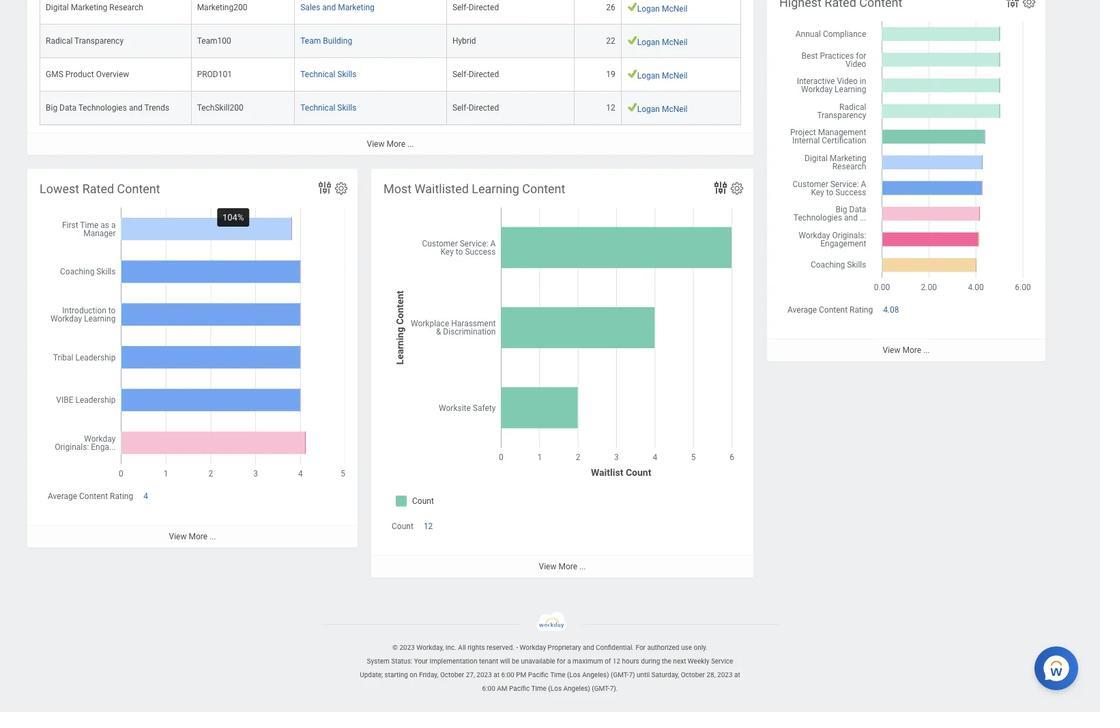 Task type: locate. For each thing, give the bounding box(es) containing it.
2 october from the left
[[681, 671, 705, 679]]

1 vertical spatial (los
[[548, 685, 562, 692]]

time down for
[[550, 671, 566, 679]]

time
[[550, 671, 566, 679], [531, 685, 547, 692]]

content right learning at the top
[[522, 182, 566, 196]]

0 vertical spatial technical skills
[[301, 69, 357, 79]]

0 horizontal spatial and
[[129, 103, 143, 112]]

1 horizontal spatial marketing
[[338, 2, 375, 12]]

1 horizontal spatial (los
[[567, 671, 581, 679]]

self- for 12
[[453, 103, 469, 112]]

3 self-directed element from the top
[[453, 100, 499, 112]]

angeles) down maximum
[[582, 671, 609, 679]]

configure most waitlisted learning content image
[[730, 181, 745, 196]]

radical transparency
[[46, 36, 124, 45]]

12 right of at the right of the page
[[613, 657, 621, 665]]

2 vertical spatial self-
[[453, 103, 469, 112]]

for
[[636, 644, 646, 651]]

0 vertical spatial technical
[[301, 69, 335, 79]]

row containing big data technologies and trends
[[40, 91, 741, 125]]

view more ...
[[367, 139, 414, 148], [883, 346, 930, 355], [169, 532, 216, 542], [539, 562, 586, 572]]

0 vertical spatial self-
[[453, 2, 469, 12]]

average content rating
[[788, 305, 873, 315], [48, 492, 133, 501]]

directed for 12
[[469, 103, 499, 112]]

pacific down unavailable at bottom
[[528, 671, 549, 679]]

1 directed from the top
[[469, 2, 499, 12]]

... inside most waitlisted learning content element
[[580, 562, 586, 572]]

and right the sales at top
[[322, 2, 336, 12]]

1 horizontal spatial at
[[735, 671, 741, 679]]

rating left 4
[[110, 492, 133, 501]]

2023
[[400, 644, 415, 651], [477, 671, 492, 679], [718, 671, 733, 679]]

trends
[[144, 103, 169, 112]]

(los down for
[[548, 685, 562, 692]]

footer
[[0, 612, 1101, 696]]

0 horizontal spatial october
[[440, 671, 464, 679]]

1 configure and view chart data image from the left
[[317, 180, 333, 196]]

view inside most popular media / courses element
[[367, 139, 385, 148]]

logan mcneil link for 22
[[638, 35, 688, 47]]

2 horizontal spatial and
[[583, 644, 594, 651]]

0 horizontal spatial configure and view chart data image
[[317, 180, 333, 196]]

1 horizontal spatial and
[[322, 2, 336, 12]]

2 directed from the top
[[469, 69, 499, 79]]

configure and view chart data image
[[317, 180, 333, 196], [713, 180, 729, 196]]

1 vertical spatial average content rating
[[48, 492, 133, 501]]

at right 28,
[[735, 671, 741, 679]]

... inside most popular media / courses element
[[408, 139, 414, 148]]

2023 right ©
[[400, 644, 415, 651]]

average
[[788, 305, 817, 315], [48, 492, 77, 501]]

angeles) down a
[[564, 685, 590, 692]]

(gmt-
[[611, 671, 629, 679], [592, 685, 610, 692]]

view for 4.08
[[883, 346, 901, 355]]

1 logan mcneil from the top
[[638, 4, 688, 14]]

4 mcneil from the top
[[662, 105, 688, 114]]

rating left 4.08
[[850, 305, 873, 315]]

starting
[[385, 671, 408, 679]]

1 technical skills from the top
[[301, 69, 357, 79]]

2 self- from the top
[[453, 69, 469, 79]]

0 vertical spatial angeles)
[[582, 671, 609, 679]]

0 vertical spatial average content rating
[[788, 305, 873, 315]]

research
[[109, 2, 143, 12]]

and left the trends
[[129, 103, 143, 112]]

... inside highest rated content element
[[924, 346, 930, 355]]

logan for 12
[[638, 105, 660, 114]]

workday
[[520, 644, 546, 651]]

at
[[494, 671, 500, 679], [735, 671, 741, 679]]

(gmt- down of at the right of the page
[[592, 685, 610, 692]]

3 self- from the top
[[453, 103, 469, 112]]

update;
[[360, 671, 383, 679]]

pacific down pm
[[509, 685, 530, 692]]

4 logan from the top
[[638, 105, 660, 114]]

2 marketing from the left
[[338, 2, 375, 12]]

next
[[673, 657, 686, 665]]

2 logan from the top
[[638, 38, 660, 47]]

3 self-directed from the top
[[453, 103, 499, 112]]

2 vertical spatial self-directed element
[[453, 100, 499, 112]]

count
[[392, 522, 414, 531]]

1 vertical spatial self-directed element
[[453, 67, 499, 79]]

mcneil for 19
[[662, 71, 688, 81]]

0 vertical spatial 6:00
[[501, 671, 515, 679]]

0 horizontal spatial (los
[[548, 685, 562, 692]]

data
[[59, 103, 76, 112]]

reserved.
[[487, 644, 515, 651]]

... inside lowest rated content element
[[210, 532, 216, 542]]

0 horizontal spatial time
[[531, 685, 547, 692]]

2 vertical spatial 12
[[613, 657, 621, 665]]

1 self-directed from the top
[[453, 2, 499, 12]]

lowest rated content element
[[27, 169, 358, 548]]

building
[[323, 36, 352, 45]]

configure and view chart data image left configure lowest rated content icon
[[317, 180, 333, 196]]

1 vertical spatial self-
[[453, 69, 469, 79]]

1 horizontal spatial average
[[788, 305, 817, 315]]

average inside lowest rated content element
[[48, 492, 77, 501]]

average content rating for 4
[[48, 492, 133, 501]]

© 2023 workday, inc. all rights reserved. - workday proprietary and confidential. for authorized use only. system status: your implementation tenant will be unavailable for a maximum of 12 hours during the next weekly service update; starting on friday, october 27, 2023 at 6:00 pm pacific time (los angeles) (gmt-7) until saturday, october 28, 2023 at 6:00 am pacific time (los angeles) (gmt-7).
[[360, 644, 741, 692]]

row
[[40, 0, 741, 24], [40, 24, 741, 58], [40, 58, 741, 91], [40, 91, 741, 125]]

content right rated
[[117, 182, 160, 196]]

more for 12
[[559, 562, 578, 572]]

october down implementation
[[440, 671, 464, 679]]

1 horizontal spatial average content rating
[[788, 305, 873, 315]]

1 technical from the top
[[301, 69, 335, 79]]

implementation
[[430, 657, 478, 665]]

4 row from the top
[[40, 91, 741, 125]]

technical skills for techskill200
[[301, 103, 357, 112]]

and
[[322, 2, 336, 12], [129, 103, 143, 112], [583, 644, 594, 651]]

team building link
[[301, 33, 352, 45]]

authorized
[[647, 644, 680, 651]]

footer containing © 2023 workday, inc. all rights reserved. - workday proprietary and confidential. for authorized use only. system status: your implementation tenant will be unavailable for a maximum of 12 hours during the next weekly service update; starting on friday, october 27, 2023 at 6:00 pm pacific time (los angeles) (gmt-7) until saturday, october 28, 2023 at 6:00 am pacific time (los angeles) (gmt-7).
[[0, 612, 1101, 696]]

2023 right 28,
[[718, 671, 733, 679]]

logan
[[638, 4, 660, 14], [638, 38, 660, 47], [638, 71, 660, 81], [638, 105, 660, 114]]

1 vertical spatial technical skills
[[301, 103, 357, 112]]

row containing gms product overview
[[40, 58, 741, 91]]

1 vertical spatial 12
[[424, 522, 433, 531]]

on
[[410, 671, 418, 679]]

view more ... link
[[27, 132, 754, 155], [767, 339, 1046, 361], [27, 525, 358, 548], [371, 555, 754, 578]]

at up am
[[494, 671, 500, 679]]

2 technical skills from the top
[[301, 103, 357, 112]]

2 vertical spatial and
[[583, 644, 594, 651]]

marketing up building
[[338, 2, 375, 12]]

logan mcneil link
[[638, 2, 688, 14], [638, 35, 688, 47], [638, 69, 688, 81], [638, 102, 688, 114]]

configure and view chart data image inside lowest rated content element
[[317, 180, 333, 196]]

row containing radical transparency
[[40, 24, 741, 58]]

technical for prod101
[[301, 69, 335, 79]]

...
[[408, 139, 414, 148], [924, 346, 930, 355], [210, 532, 216, 542], [580, 562, 586, 572]]

3 logan mcneil link from the top
[[638, 69, 688, 81]]

2 at from the left
[[735, 671, 741, 679]]

october
[[440, 671, 464, 679], [681, 671, 705, 679]]

marketing inside sales and marketing link
[[338, 2, 375, 12]]

2 technical skills link from the top
[[301, 100, 357, 112]]

1 skills from the top
[[337, 69, 357, 79]]

2 mcneil from the top
[[662, 38, 688, 47]]

1 horizontal spatial (gmt-
[[611, 671, 629, 679]]

friday,
[[419, 671, 439, 679]]

22
[[606, 36, 616, 45]]

and up maximum
[[583, 644, 594, 651]]

self-directed
[[453, 2, 499, 12], [453, 69, 499, 79], [453, 103, 499, 112]]

0 horizontal spatial rating
[[110, 492, 133, 501]]

rating inside highest rated content element
[[850, 305, 873, 315]]

technical skills link for prod101
[[301, 67, 357, 79]]

view more ... for 12
[[539, 562, 586, 572]]

lowest
[[40, 182, 79, 196]]

3 logan mcneil from the top
[[638, 71, 688, 81]]

most
[[384, 182, 412, 196]]

maximum
[[573, 657, 603, 665]]

logan mcneil link for 26
[[638, 2, 688, 14]]

configure and view chart data image inside most waitlisted learning content element
[[713, 180, 729, 196]]

0 vertical spatial and
[[322, 2, 336, 12]]

0 vertical spatial skills
[[337, 69, 357, 79]]

digital
[[46, 2, 69, 12]]

time down unavailable at bottom
[[531, 685, 547, 692]]

logan mcneil for 12
[[638, 105, 688, 114]]

average for 4
[[48, 492, 77, 501]]

0 horizontal spatial average content rating
[[48, 492, 133, 501]]

3 logan from the top
[[638, 71, 660, 81]]

19
[[606, 69, 616, 79]]

6:00
[[501, 671, 515, 679], [482, 685, 496, 692]]

marketing
[[71, 2, 107, 12], [338, 2, 375, 12]]

1 vertical spatial (gmt-
[[592, 685, 610, 692]]

0 vertical spatial technical skills link
[[301, 67, 357, 79]]

1 vertical spatial technical skills link
[[301, 100, 357, 112]]

your
[[414, 657, 428, 665]]

configure and view chart data image left configure most waitlisted learning content icon
[[713, 180, 729, 196]]

2 logan mcneil link from the top
[[638, 35, 688, 47]]

product
[[65, 69, 94, 79]]

average content rating inside lowest rated content element
[[48, 492, 133, 501]]

view inside lowest rated content element
[[169, 532, 187, 542]]

... for 12
[[580, 562, 586, 572]]

team
[[301, 36, 321, 45]]

1 row from the top
[[40, 0, 741, 24]]

2 logan mcneil from the top
[[638, 38, 688, 47]]

1 vertical spatial directed
[[469, 69, 499, 79]]

4 logan mcneil from the top
[[638, 105, 688, 114]]

0 vertical spatial average
[[788, 305, 817, 315]]

view more ... for 4.08
[[883, 346, 930, 355]]

view more ... inside most waitlisted learning content element
[[539, 562, 586, 572]]

1 vertical spatial technical
[[301, 103, 335, 112]]

12 down 19
[[606, 103, 616, 112]]

technical skills
[[301, 69, 357, 79], [301, 103, 357, 112]]

view more ... link for 4
[[27, 525, 358, 548]]

rating for 4
[[110, 492, 133, 501]]

2 row from the top
[[40, 24, 741, 58]]

12 right count
[[424, 522, 433, 531]]

7).
[[610, 685, 618, 692]]

(gmt- up the 7).
[[611, 671, 629, 679]]

0 vertical spatial self-directed
[[453, 2, 499, 12]]

directed
[[469, 2, 499, 12], [469, 69, 499, 79], [469, 103, 499, 112]]

6:00 left pm
[[501, 671, 515, 679]]

sales and marketing
[[301, 2, 375, 12]]

hybrid element
[[453, 33, 476, 45]]

average inside highest rated content element
[[788, 305, 817, 315]]

marketing right digital
[[71, 2, 107, 12]]

during
[[641, 657, 660, 665]]

1 horizontal spatial 6:00
[[501, 671, 515, 679]]

rating
[[850, 305, 873, 315], [110, 492, 133, 501]]

0 horizontal spatial average
[[48, 492, 77, 501]]

october down weekly
[[681, 671, 705, 679]]

prod101
[[197, 69, 232, 79]]

1 technical skills link from the top
[[301, 67, 357, 79]]

1 vertical spatial rating
[[110, 492, 133, 501]]

more inside most waitlisted learning content element
[[559, 562, 578, 572]]

and inside the © 2023 workday, inc. all rights reserved. - workday proprietary and confidential. for authorized use only. system status: your implementation tenant will be unavailable for a maximum of 12 hours during the next weekly service update; starting on friday, october 27, 2023 at 6:00 pm pacific time (los angeles) (gmt-7) until saturday, october 28, 2023 at 6:00 am pacific time (los angeles) (gmt-7).
[[583, 644, 594, 651]]

most waitlisted learning content
[[384, 182, 566, 196]]

1 vertical spatial angeles)
[[564, 685, 590, 692]]

2 vertical spatial directed
[[469, 103, 499, 112]]

1 vertical spatial skills
[[337, 103, 357, 112]]

1 vertical spatial average
[[48, 492, 77, 501]]

2 technical from the top
[[301, 103, 335, 112]]

4 logan mcneil link from the top
[[638, 102, 688, 114]]

6:00 left am
[[482, 685, 496, 692]]

2 self-directed from the top
[[453, 69, 499, 79]]

2023 right 27, at the bottom of the page
[[477, 671, 492, 679]]

view more ... inside lowest rated content element
[[169, 532, 216, 542]]

3 mcneil from the top
[[662, 71, 688, 81]]

12 button
[[424, 521, 435, 532]]

1 vertical spatial self-directed
[[453, 69, 499, 79]]

1 logan mcneil link from the top
[[638, 2, 688, 14]]

3 directed from the top
[[469, 103, 499, 112]]

average content rating inside highest rated content element
[[788, 305, 873, 315]]

view more ... link for 12
[[371, 555, 754, 578]]

confidential.
[[596, 644, 634, 651]]

0 horizontal spatial (gmt-
[[592, 685, 610, 692]]

view more ... inside highest rated content element
[[883, 346, 930, 355]]

1 vertical spatial and
[[129, 103, 143, 112]]

2 skills from the top
[[337, 103, 357, 112]]

more inside highest rated content element
[[903, 346, 922, 355]]

average content rating left 4.08
[[788, 305, 873, 315]]

1 horizontal spatial rating
[[850, 305, 873, 315]]

0 vertical spatial directed
[[469, 2, 499, 12]]

2 vertical spatial self-directed
[[453, 103, 499, 112]]

more inside lowest rated content element
[[189, 532, 208, 542]]

self-
[[453, 2, 469, 12], [453, 69, 469, 79], [453, 103, 469, 112]]

0 vertical spatial (los
[[567, 671, 581, 679]]

1 mcneil from the top
[[662, 4, 688, 14]]

self-directed element
[[453, 0, 499, 12], [453, 67, 499, 79], [453, 100, 499, 112]]

mcneil
[[662, 4, 688, 14], [662, 38, 688, 47], [662, 71, 688, 81], [662, 105, 688, 114]]

rating inside lowest rated content element
[[110, 492, 133, 501]]

mcneil for 22
[[662, 38, 688, 47]]

(los down a
[[567, 671, 581, 679]]

1 logan from the top
[[638, 4, 660, 14]]

self- for 19
[[453, 69, 469, 79]]

logan mcneil
[[638, 4, 688, 14], [638, 38, 688, 47], [638, 71, 688, 81], [638, 105, 688, 114]]

more inside most popular media / courses element
[[387, 139, 406, 148]]

logan for 26
[[638, 4, 660, 14]]

view inside highest rated content element
[[883, 346, 901, 355]]

be
[[512, 657, 519, 665]]

3 row from the top
[[40, 58, 741, 91]]

(los
[[567, 671, 581, 679], [548, 685, 562, 692]]

2 self-directed element from the top
[[453, 67, 499, 79]]

4 button
[[144, 491, 150, 502]]

tenant
[[479, 657, 499, 665]]

average content rating left 4
[[48, 492, 133, 501]]

am
[[497, 685, 508, 692]]

content left 4.08
[[819, 305, 848, 315]]

skills
[[337, 69, 357, 79], [337, 103, 357, 112]]

1 self- from the top
[[453, 2, 469, 12]]

1 horizontal spatial october
[[681, 671, 705, 679]]

... for 4
[[210, 532, 216, 542]]

0 horizontal spatial marketing
[[71, 2, 107, 12]]

highest rated content element
[[767, 0, 1046, 361]]

overview
[[96, 69, 129, 79]]

0 vertical spatial 12
[[606, 103, 616, 112]]

2 horizontal spatial 2023
[[718, 671, 733, 679]]

1 vertical spatial 6:00
[[482, 685, 496, 692]]

26
[[606, 2, 616, 12]]

1 horizontal spatial configure and view chart data image
[[713, 180, 729, 196]]

0 horizontal spatial at
[[494, 671, 500, 679]]

technical skills link for techskill200
[[301, 100, 357, 112]]

rated
[[82, 182, 114, 196]]

2 configure and view chart data image from the left
[[713, 180, 729, 196]]

0 vertical spatial time
[[550, 671, 566, 679]]

0 vertical spatial rating
[[850, 305, 873, 315]]

1 horizontal spatial time
[[550, 671, 566, 679]]

self-directed element for 12
[[453, 100, 499, 112]]

view inside most waitlisted learning content element
[[539, 562, 557, 572]]

average content rating for 4.08
[[788, 305, 873, 315]]

0 vertical spatial self-directed element
[[453, 0, 499, 12]]



Task type: describe. For each thing, give the bounding box(es) containing it.
service
[[711, 657, 733, 665]]

gms product overview
[[46, 69, 129, 79]]

sales and marketing link
[[301, 0, 375, 12]]

logan mcneil link for 12
[[638, 102, 688, 114]]

logan for 19
[[638, 71, 660, 81]]

for
[[557, 657, 566, 665]]

of
[[605, 657, 611, 665]]

configure lowest rated content image
[[334, 181, 349, 196]]

skills for prod101
[[337, 69, 357, 79]]

0 horizontal spatial 6:00
[[482, 685, 496, 692]]

big data technologies and trends
[[46, 103, 169, 112]]

12 inside button
[[424, 522, 433, 531]]

team building
[[301, 36, 352, 45]]

status:
[[391, 657, 412, 665]]

use
[[681, 644, 692, 651]]

rights
[[468, 644, 485, 651]]

view for 4
[[169, 532, 187, 542]]

12 inside the © 2023 workday, inc. all rights reserved. - workday proprietary and confidential. for authorized use only. system status: your implementation tenant will be unavailable for a maximum of 12 hours during the next weekly service update; starting on friday, october 27, 2023 at 6:00 pm pacific time (los angeles) (gmt-7) until saturday, october 28, 2023 at 6:00 am pacific time (los angeles) (gmt-7).
[[613, 657, 621, 665]]

configure highest rated content image
[[1022, 0, 1037, 10]]

row containing digital marketing research
[[40, 0, 741, 24]]

digital marketing research
[[46, 2, 143, 12]]

skills for techskill200
[[337, 103, 357, 112]]

rating for 4.08
[[850, 305, 873, 315]]

4
[[144, 492, 148, 501]]

view for 12
[[539, 562, 557, 572]]

logan mcneil for 19
[[638, 71, 688, 81]]

mcneil for 26
[[662, 4, 688, 14]]

27,
[[466, 671, 475, 679]]

only.
[[694, 644, 708, 651]]

configure and view chart data image for lowest rated content
[[317, 180, 333, 196]]

technical skills for prod101
[[301, 69, 357, 79]]

hours
[[622, 657, 640, 665]]

1 vertical spatial pacific
[[509, 685, 530, 692]]

logan mcneil for 26
[[638, 4, 688, 14]]

all
[[458, 644, 466, 651]]

-
[[516, 644, 518, 651]]

saturday,
[[652, 671, 679, 679]]

logan mcneil for 22
[[638, 38, 688, 47]]

4.08 button
[[884, 305, 902, 316]]

7)
[[629, 671, 635, 679]]

transparency
[[74, 36, 124, 45]]

a
[[567, 657, 571, 665]]

self-directed for 19
[[453, 69, 499, 79]]

pm
[[516, 671, 527, 679]]

configure and view chart data image for most waitlisted learning content
[[713, 180, 729, 196]]

©
[[393, 644, 398, 651]]

0 horizontal spatial 2023
[[400, 644, 415, 651]]

more for 4.08
[[903, 346, 922, 355]]

28,
[[707, 671, 716, 679]]

proprietary
[[548, 644, 581, 651]]

more for 4
[[189, 532, 208, 542]]

1 at from the left
[[494, 671, 500, 679]]

1 october from the left
[[440, 671, 464, 679]]

logan for 22
[[638, 38, 660, 47]]

12 inside most popular media / courses element
[[606, 103, 616, 112]]

until
[[637, 671, 650, 679]]

system
[[367, 657, 390, 665]]

most popular media / courses element
[[27, 0, 754, 155]]

hybrid
[[453, 36, 476, 45]]

average for 4.08
[[788, 305, 817, 315]]

inc.
[[446, 644, 457, 651]]

sales
[[301, 2, 320, 12]]

will
[[500, 657, 510, 665]]

view more ... for 4
[[169, 532, 216, 542]]

1 vertical spatial time
[[531, 685, 547, 692]]

configure and view chart data image
[[1005, 0, 1021, 10]]

marketing200
[[197, 2, 247, 12]]

104%
[[223, 212, 244, 223]]

team100
[[197, 36, 231, 45]]

0 vertical spatial pacific
[[528, 671, 549, 679]]

mcneil for 12
[[662, 105, 688, 114]]

self-directed for 12
[[453, 103, 499, 112]]

self-directed element for 19
[[453, 67, 499, 79]]

waitlisted
[[415, 182, 469, 196]]

technologies
[[78, 103, 127, 112]]

view more ... inside most popular media / courses element
[[367, 139, 414, 148]]

big
[[46, 103, 57, 112]]

1 horizontal spatial 2023
[[477, 671, 492, 679]]

unavailable
[[521, 657, 555, 665]]

weekly
[[688, 657, 710, 665]]

learning
[[472, 182, 519, 196]]

4.08
[[884, 305, 900, 315]]

content left 4
[[79, 492, 108, 501]]

... for 4.08
[[924, 346, 930, 355]]

1 marketing from the left
[[71, 2, 107, 12]]

view more ... link for 4.08
[[767, 339, 1046, 361]]

techskill200
[[197, 103, 243, 112]]

the
[[662, 657, 672, 665]]

workday,
[[417, 644, 444, 651]]

radical
[[46, 36, 73, 45]]

directed for 19
[[469, 69, 499, 79]]

0 vertical spatial (gmt-
[[611, 671, 629, 679]]

logan mcneil link for 19
[[638, 69, 688, 81]]

most waitlisted learning content element
[[371, 169, 754, 578]]

gms
[[46, 69, 63, 79]]

lowest rated content
[[40, 182, 160, 196]]

technical for techskill200
[[301, 103, 335, 112]]

1 self-directed element from the top
[[453, 0, 499, 12]]



Task type: vqa. For each thing, say whether or not it's contained in the screenshot.
mm corresponding to Time Period Start Date
no



